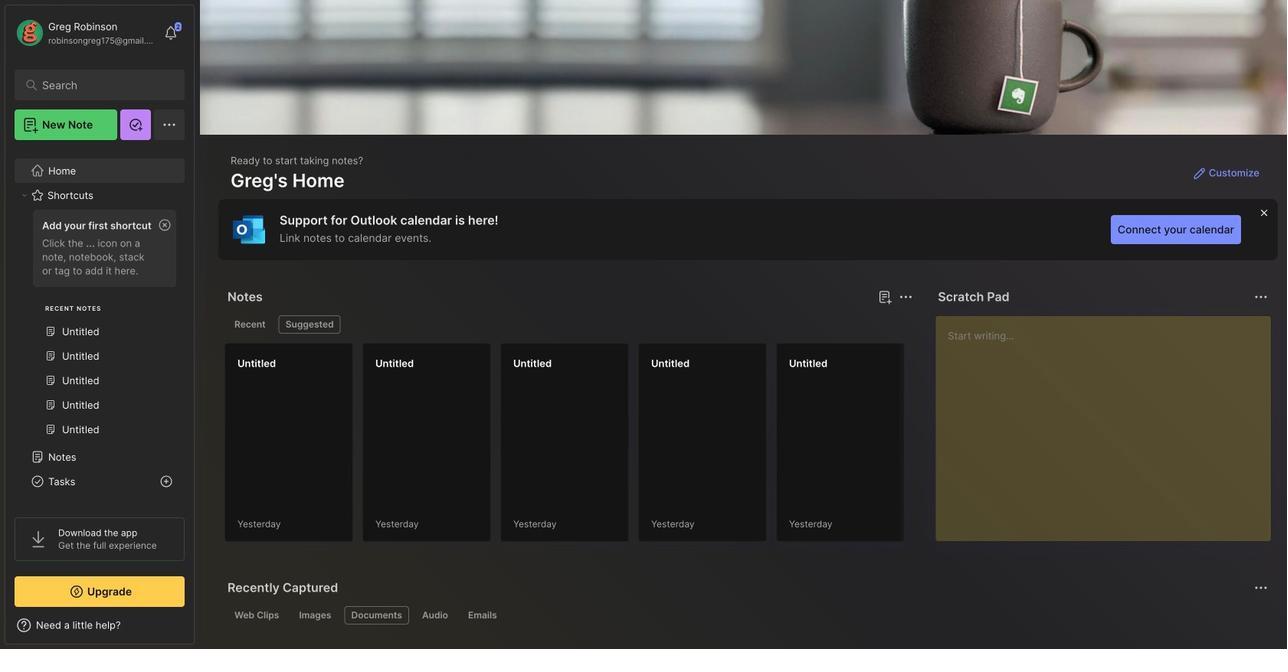 Task type: locate. For each thing, give the bounding box(es) containing it.
0 vertical spatial tab list
[[228, 316, 911, 334]]

Search text field
[[42, 78, 164, 93]]

row group
[[225, 343, 1288, 552]]

more actions image
[[897, 288, 915, 307]]

group
[[15, 205, 184, 451]]

tab list
[[228, 316, 911, 334], [228, 607, 1266, 625]]

2 tab list from the top
[[228, 607, 1266, 625]]

1 vertical spatial tab list
[[228, 607, 1266, 625]]

click to collapse image
[[194, 622, 205, 640]]

tree
[[5, 149, 194, 635]]

more actions image
[[1252, 288, 1271, 307]]

tree inside main element
[[5, 149, 194, 635]]

tab
[[228, 316, 273, 334], [279, 316, 341, 334], [228, 607, 286, 625], [292, 607, 338, 625], [345, 607, 409, 625], [415, 607, 455, 625], [461, 607, 504, 625]]

Start writing… text field
[[948, 317, 1271, 530]]

Account field
[[15, 18, 156, 48]]

More actions field
[[896, 287, 917, 308], [1251, 287, 1272, 308], [1251, 578, 1272, 599]]

None search field
[[42, 76, 164, 94]]



Task type: describe. For each thing, give the bounding box(es) containing it.
1 tab list from the top
[[228, 316, 911, 334]]

group inside tree
[[15, 205, 184, 451]]

none search field inside main element
[[42, 76, 164, 94]]

main element
[[0, 0, 199, 650]]

WHAT'S NEW field
[[5, 614, 194, 638]]



Task type: vqa. For each thing, say whether or not it's contained in the screenshot.
main Element
yes



